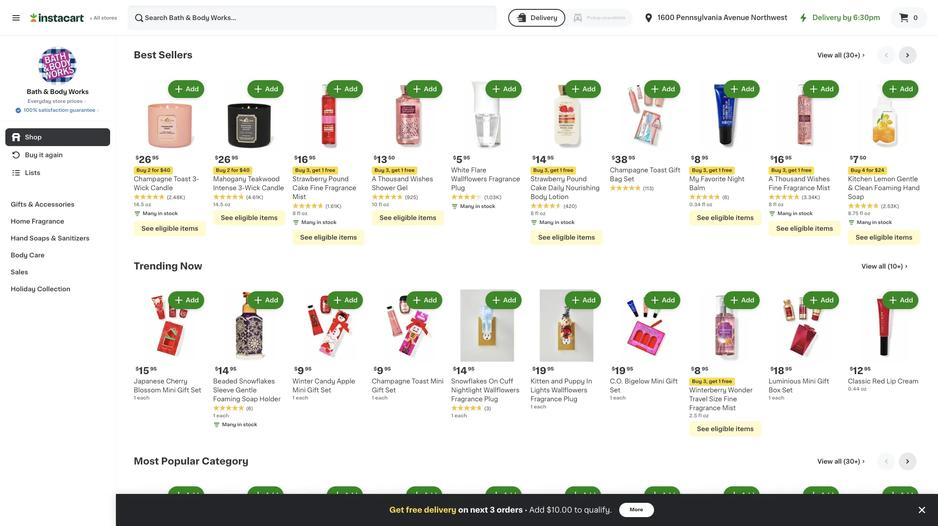 Task type: vqa. For each thing, say whether or not it's contained in the screenshot.


Task type: locate. For each thing, give the bounding box(es) containing it.
stock down beaded snowflakes sleeve gentle foaming soap holder
[[243, 423, 257, 428]]

0 horizontal spatial (6)
[[246, 407, 253, 412]]

see eligible items down (420)
[[538, 235, 595, 241]]

2 buy 2 for $40 from the left
[[216, 168, 250, 173]]

see
[[221, 215, 233, 221], [380, 215, 392, 221], [697, 215, 709, 221], [141, 226, 154, 232], [776, 226, 789, 232], [300, 235, 312, 241], [538, 235, 551, 241], [856, 235, 868, 241], [697, 426, 709, 433]]

$ 26 95 for mahogany teakwood intense 3-wick candle
[[215, 155, 238, 165]]

wishes up (925)
[[410, 176, 433, 182]]

$ inside $ 15 95
[[136, 367, 139, 372]]

0 horizontal spatial delivery
[[531, 15, 557, 21]]

0 horizontal spatial strawberry
[[292, 176, 327, 182]]

1 inside "champagne toast mini gift set 1 each"
[[372, 396, 374, 401]]

0 horizontal spatial toast
[[174, 176, 191, 182]]

0 horizontal spatial thousand
[[378, 176, 409, 182]]

fine inside a thousand wishes fine fragrance mist
[[769, 185, 782, 191]]

luminious mini gift box set 1 each
[[769, 379, 829, 401]]

bag
[[610, 176, 622, 182]]

1 14.5 oz from the left
[[134, 202, 151, 207]]

0 horizontal spatial $ 19 95
[[532, 367, 554, 376]]

see eligible items button for strawberry pound cake daily nourishing body lotion
[[531, 230, 603, 245]]

1 $ 26 95 from the left
[[136, 155, 159, 165]]

2 pound from the left
[[567, 176, 587, 182]]

works
[[69, 89, 89, 95]]

pound up (1.61k)
[[329, 176, 349, 182]]

see eligible items for strawberry pound cake fine fragrance mist
[[300, 235, 357, 241]]

1 horizontal spatial 50
[[860, 156, 866, 161]]

mist down the "wonder"
[[722, 405, 736, 412]]

0.34
[[689, 202, 701, 207]]

$ 14 95 for snowflakes
[[453, 367, 475, 376]]

items for kitchen lemon gentle & clean foaming hand soap
[[895, 235, 913, 241]]

buy up strawberry pound cake daily nourishing body lotion
[[533, 168, 543, 173]]

wallflowers down white at the top of the page
[[451, 176, 487, 182]]

9 up winter
[[298, 367, 304, 376]]

$ 5 95
[[453, 155, 470, 165]]

kitten
[[531, 379, 549, 385]]

items for a thousand wishes fine fragrance mist
[[815, 226, 833, 232]]

8 fl oz for strawberry pound cake daily nourishing body lotion
[[531, 211, 546, 216]]

100% satisfaction guarantee button
[[15, 105, 101, 114]]

$ up strawberry pound cake daily nourishing body lotion
[[532, 156, 536, 161]]

see eligible items up view all (10+) popup button
[[856, 235, 913, 241]]

26 up mahogany on the left top of the page
[[218, 155, 231, 165]]

many
[[460, 204, 474, 209], [143, 211, 157, 216], [778, 211, 792, 216], [301, 220, 316, 225], [540, 220, 554, 225], [857, 220, 871, 225], [222, 423, 236, 428]]

2 view all (30+) from the top
[[817, 459, 861, 465]]

$ inside $ 38 95
[[612, 156, 615, 161]]

95 up beaded
[[230, 367, 237, 372]]

14.5 oz for mahogany teakwood intense 3-wick candle
[[213, 202, 230, 207]]

mini inside winter candy apple mini gift set 1 each
[[292, 387, 306, 394]]

3, up a thousand wishes fine fragrance mist at the right top of the page
[[783, 168, 787, 173]]

each inside 'c.o. bigelow mini gift set 1 each'
[[613, 396, 626, 401]]

many in stock for beaded snowflakes sleeve gentle foaming soap holder
[[222, 423, 257, 428]]

1 $40 from the left
[[160, 168, 170, 173]]

0 horizontal spatial foaming
[[213, 396, 240, 403]]

2 horizontal spatial $ 14 95
[[532, 155, 554, 165]]

stock down (2.53k)
[[878, 220, 892, 225]]

toast inside "champagne toast mini gift set 1 each"
[[412, 379, 429, 385]]

champagne toast mini gift set 1 each
[[372, 379, 444, 401]]

1 horizontal spatial 9
[[377, 367, 383, 376]]

a inside a thousand wishes fine fragrance mist
[[769, 176, 773, 182]]

all
[[834, 52, 842, 58], [879, 264, 886, 270], [834, 459, 842, 465]]

oz
[[145, 202, 151, 207], [225, 202, 230, 207], [383, 202, 389, 207], [707, 202, 712, 207], [778, 202, 784, 207], [302, 211, 307, 216], [540, 211, 546, 216], [864, 211, 870, 216], [861, 387, 867, 392], [703, 414, 709, 419]]

1 horizontal spatial plug
[[484, 396, 498, 403]]

fine for strawberry
[[310, 185, 323, 191]]

1 $ 9 95 from the left
[[294, 367, 312, 376]]

0 horizontal spatial fine
[[310, 185, 323, 191]]

get up daily
[[550, 168, 559, 173]]

toast inside the champagne toast gift bag set
[[650, 167, 667, 173]]

satisfaction
[[38, 108, 68, 113]]

95 right '38'
[[629, 156, 635, 161]]

3, for my favorite night balm
[[703, 168, 708, 173]]

2 horizontal spatial body
[[531, 194, 547, 200]]

2 view all (30+) button from the top
[[814, 453, 870, 471]]

wick inside champagne toast 3- wick candle
[[134, 185, 149, 191]]

now
[[180, 262, 202, 271]]

3, for strawberry pound cake fine fragrance mist
[[306, 168, 311, 173]]

see eligible items button down (925)
[[372, 210, 444, 226]]

1 thousand from the left
[[378, 176, 409, 182]]

0 horizontal spatial 16
[[298, 155, 308, 165]]

shower
[[372, 185, 395, 191]]

buy 3, get 1 free up daily
[[533, 168, 573, 173]]

3, up the strawberry pound cake fine fragrance mist
[[306, 168, 311, 173]]

14
[[536, 155, 546, 165], [218, 367, 229, 376], [456, 367, 467, 376]]

toast
[[650, 167, 667, 173], [174, 176, 191, 182], [412, 379, 429, 385]]

sleeve
[[213, 387, 234, 394]]

$ 14 95 up beaded
[[215, 367, 237, 376]]

1 horizontal spatial thousand
[[775, 176, 806, 182]]

soap inside 'kitchen lemon gentle & clean foaming hand soap'
[[848, 194, 864, 200]]

champagne for 38
[[610, 167, 648, 173]]

thousand up gel on the left of page
[[378, 176, 409, 182]]

0 vertical spatial 3-
[[192, 176, 199, 182]]

champagne toast gift bag set
[[610, 167, 680, 182]]

strawberry inside the strawberry pound cake fine fragrance mist
[[292, 176, 327, 182]]

for for mahogany
[[231, 168, 238, 173]]

$ 9 95 up "champagne toast mini gift set 1 each"
[[374, 367, 391, 376]]

thousand inside a thousand wishes shower gel
[[378, 176, 409, 182]]

2 horizontal spatial toast
[[650, 167, 667, 173]]

0 vertical spatial body
[[50, 89, 67, 95]]

2 candle from the left
[[262, 185, 284, 191]]

mist inside the strawberry pound cake fine fragrance mist
[[292, 194, 306, 200]]

eligible for strawberry pound cake daily nourishing body lotion
[[552, 235, 576, 241]]

body left lotion
[[531, 194, 547, 200]]

1 horizontal spatial mist
[[722, 405, 736, 412]]

95
[[152, 156, 159, 161], [232, 156, 238, 161], [309, 156, 316, 161], [463, 156, 470, 161], [547, 156, 554, 161], [629, 156, 635, 161], [702, 156, 708, 161], [785, 156, 792, 161], [150, 367, 157, 372], [230, 367, 237, 372], [305, 367, 312, 372], [384, 367, 391, 372], [468, 367, 475, 372], [547, 367, 554, 372], [627, 367, 633, 372], [702, 367, 708, 372], [785, 367, 792, 372], [864, 367, 871, 372]]

buy up the strawberry pound cake fine fragrance mist
[[295, 168, 305, 173]]

free up night
[[722, 168, 732, 173]]

$ 16 95 up a thousand wishes fine fragrance mist at the right top of the page
[[770, 155, 792, 165]]

by
[[843, 14, 852, 21]]

oz down strawberry pound cake daily nourishing body lotion
[[540, 211, 546, 216]]

snowflakes up holder
[[239, 379, 275, 385]]

candle up (2.48k)
[[151, 185, 173, 191]]

1 26 from the left
[[139, 155, 151, 165]]

1 horizontal spatial toast
[[412, 379, 429, 385]]

holiday collection link
[[5, 281, 110, 298]]

1 horizontal spatial 14.5 oz
[[213, 202, 230, 207]]

1 horizontal spatial strawberry
[[531, 176, 565, 182]]

(4.61k)
[[246, 195, 263, 200]]

50 right the 7
[[860, 156, 866, 161]]

kitchen lemon gentle & clean foaming hand soap
[[848, 176, 920, 200]]

lists
[[25, 170, 40, 176]]

soaps
[[29, 235, 49, 242]]

set inside 'c.o. bigelow mini gift set 1 each'
[[610, 387, 621, 394]]

wishes inside a thousand wishes shower gel
[[410, 176, 433, 182]]

bath & body works
[[27, 89, 89, 95]]

$ up shower
[[374, 156, 377, 161]]

2 vertical spatial view
[[817, 459, 833, 465]]

buy 2 for $40 for 3-
[[216, 168, 250, 173]]

thousand up '(3.34k)'
[[775, 176, 806, 182]]

2 16 from the left
[[774, 155, 784, 165]]

(420)
[[564, 204, 577, 209]]

2 snowflakes from the left
[[451, 379, 487, 385]]

1 vertical spatial view all (30+) button
[[814, 453, 870, 471]]

pound
[[329, 176, 349, 182], [567, 176, 587, 182]]

1 horizontal spatial for
[[231, 168, 238, 173]]

1 horizontal spatial buy 2 for $40
[[216, 168, 250, 173]]

gift
[[669, 167, 680, 173], [666, 379, 678, 385], [817, 379, 829, 385], [177, 387, 189, 394], [307, 387, 319, 394], [372, 387, 384, 394]]

fragrance up (1.03k)
[[489, 176, 520, 182]]

buy for strawberry pound cake daily nourishing body lotion
[[533, 168, 543, 173]]

view all (30+)
[[817, 52, 861, 58], [817, 459, 861, 465]]

buy 2 for $40 up champagne toast 3- wick candle
[[136, 168, 170, 173]]

$ up japanese
[[136, 367, 139, 372]]

1 9 from the left
[[298, 367, 304, 376]]

wallflowers down cuff
[[484, 387, 520, 394]]

1 buy 2 for $40 from the left
[[136, 168, 170, 173]]

get for a thousand wishes fine fragrance mist
[[788, 168, 797, 173]]

mist inside a thousand wishes fine fragrance mist
[[817, 185, 830, 191]]

0 horizontal spatial 9
[[298, 367, 304, 376]]

15
[[139, 367, 149, 376]]

(6) for 14
[[246, 407, 253, 412]]

1 horizontal spatial 19
[[615, 367, 626, 376]]

see eligible items button for a thousand wishes shower gel
[[372, 210, 444, 226]]

2 $ 16 95 from the left
[[770, 155, 792, 165]]

0 vertical spatial view all (30+) button
[[814, 46, 870, 64]]

0 horizontal spatial wishes
[[410, 176, 433, 182]]

$ 26 95 for champagne toast 3- wick candle
[[136, 155, 159, 165]]

2 1 each from the left
[[451, 414, 467, 419]]

main content
[[116, 36, 938, 527]]

snowflakes up nightlight
[[451, 379, 487, 385]]

many down the strawberry pound cake fine fragrance mist
[[301, 220, 316, 225]]

$ 9 95
[[294, 367, 312, 376], [374, 367, 391, 376]]

many for strawberry pound cake daily nourishing body lotion
[[540, 220, 554, 225]]

strawberry inside strawberry pound cake daily nourishing body lotion
[[531, 176, 565, 182]]

strawberry up (1.61k)
[[292, 176, 327, 182]]

3,
[[306, 168, 311, 173], [386, 168, 390, 173], [544, 168, 549, 173], [703, 168, 708, 173], [783, 168, 787, 173], [703, 379, 708, 384]]

$ up winterberry
[[691, 367, 694, 372]]

1 horizontal spatial $40
[[240, 168, 250, 173]]

$ 14 95 for buy
[[532, 155, 554, 165]]

see eligible items down '(3.34k)'
[[776, 226, 833, 232]]

1 horizontal spatial delivery
[[812, 14, 841, 21]]

3, for a thousand wishes fine fragrance mist
[[783, 168, 787, 173]]

1 item carousel region from the top
[[134, 46, 920, 251]]

(30+) for best sellers
[[843, 52, 861, 58]]

mini inside luminious mini gift box set 1 each
[[803, 379, 816, 385]]

buy 2 for $40
[[136, 168, 170, 173], [216, 168, 250, 173]]

0 button
[[891, 7, 927, 29]]

many in stock for kitchen lemon gentle & clean foaming hand soap
[[857, 220, 892, 225]]

see eligible items button down 0.34 fl oz
[[689, 210, 762, 226]]

items for strawberry pound cake fine fragrance mist
[[339, 235, 357, 241]]

2 $ 26 95 from the left
[[215, 155, 238, 165]]

1 cake from the left
[[292, 185, 308, 191]]

3 item carousel region from the top
[[134, 453, 920, 527]]

fragrance inside the winterberry wonder travel size fine fragrance mist 2.5 fl oz
[[689, 405, 721, 412]]

strawberry for 14
[[531, 176, 565, 182]]

buy 3, get 1 free up the strawberry pound cake fine fragrance mist
[[295, 168, 335, 173]]

c.o. bigelow mini gift set 1 each
[[610, 379, 678, 401]]

$40 up champagne toast 3- wick candle
[[160, 168, 170, 173]]

wallflowers inside kitten and puppy in lights wallflowers fragrance plug 1 each
[[552, 387, 587, 394]]

strawberry pound cake daily nourishing body lotion
[[531, 176, 600, 200]]

1 horizontal spatial 16
[[774, 155, 784, 165]]

see for kitchen lemon gentle & clean foaming hand soap
[[856, 235, 868, 241]]

strawberry
[[292, 176, 327, 182], [531, 176, 565, 182]]

many for kitchen lemon gentle & clean foaming hand soap
[[857, 220, 871, 225]]

many in stock for a thousand wishes fine fragrance mist
[[778, 211, 813, 216]]

2 horizontal spatial 8 fl oz
[[769, 202, 784, 207]]

2 vertical spatial body
[[11, 252, 28, 259]]

cake inside the strawberry pound cake fine fragrance mist
[[292, 185, 308, 191]]

see eligible items button for my favorite night balm
[[689, 210, 762, 226]]

1 vertical spatial view all (30+)
[[817, 459, 861, 465]]

buy for my favorite night balm
[[692, 168, 702, 173]]

2 vertical spatial toast
[[412, 379, 429, 385]]

fragrance inside kitten and puppy in lights wallflowers fragrance plug 1 each
[[531, 396, 562, 403]]

wallflowers inside white flare wallflowers fragrance plug
[[451, 176, 487, 182]]

items for my favorite night balm
[[736, 215, 754, 221]]

0 vertical spatial all
[[834, 52, 842, 58]]

$ up classic
[[850, 367, 853, 372]]

1 16 from the left
[[298, 155, 308, 165]]

favorite
[[701, 176, 726, 182]]

0 vertical spatial toast
[[650, 167, 667, 173]]

1 horizontal spatial 26
[[218, 155, 231, 165]]

snowflakes
[[239, 379, 275, 385], [451, 379, 487, 385]]

add inside get free delivery on next 3 orders • add $10.00 to qualify.
[[529, 507, 545, 514]]

$ up buy 4 for $24
[[850, 156, 853, 161]]

fine inside the strawberry pound cake fine fragrance mist
[[310, 185, 323, 191]]

set inside "champagne toast mini gift set 1 each"
[[385, 387, 396, 394]]

0 horizontal spatial for
[[152, 168, 159, 173]]

3- left mahogany on the left top of the page
[[192, 176, 199, 182]]

body up store
[[50, 89, 67, 95]]

(6) down beaded snowflakes sleeve gentle foaming soap holder
[[246, 407, 253, 412]]

0 vertical spatial champagne
[[610, 167, 648, 173]]

Search field
[[128, 6, 496, 29]]

oz down classic
[[861, 387, 867, 392]]

mist up '(3.34k)'
[[817, 185, 830, 191]]

50 inside $ 7 50
[[860, 156, 866, 161]]

0 horizontal spatial 8 fl oz
[[292, 211, 307, 216]]

see eligible items for champagne toast 3- wick candle
[[141, 226, 198, 232]]

0 horizontal spatial 26
[[139, 155, 151, 165]]

free right get
[[406, 507, 422, 514]]

1 view all (30+) from the top
[[817, 52, 861, 58]]

0 horizontal spatial 50
[[388, 156, 395, 161]]

14.5 for champagne toast 3- wick candle
[[134, 202, 144, 207]]

1 horizontal spatial champagne
[[372, 379, 410, 385]]

1 a from the left
[[372, 176, 376, 182]]

toast inside champagne toast 3- wick candle
[[174, 176, 191, 182]]

(2.53k)
[[881, 204, 899, 209]]

sales link
[[5, 264, 110, 281]]

product group
[[134, 78, 206, 236], [213, 78, 285, 226], [292, 78, 365, 245], [372, 78, 444, 226], [451, 78, 523, 212], [531, 78, 603, 245], [610, 78, 682, 193], [689, 78, 762, 226], [769, 78, 841, 236], [848, 78, 920, 245], [134, 290, 206, 402], [213, 290, 285, 431], [292, 290, 365, 402], [372, 290, 444, 402], [451, 290, 523, 420], [531, 290, 603, 411], [610, 290, 682, 402], [689, 290, 762, 437], [769, 290, 841, 402], [848, 290, 920, 393], [134, 485, 206, 527], [213, 485, 285, 527], [292, 485, 365, 527], [372, 485, 444, 527], [451, 485, 523, 527], [531, 485, 603, 527], [610, 485, 682, 527], [689, 485, 762, 527], [769, 485, 841, 527], [848, 485, 920, 527]]

plug
[[451, 185, 465, 191], [484, 396, 498, 403], [564, 396, 577, 403]]

2 9 from the left
[[377, 367, 383, 376]]

1 $ 8 95 from the top
[[691, 155, 708, 165]]

3-
[[192, 176, 199, 182], [238, 185, 245, 191]]

gentle inside beaded snowflakes sleeve gentle foaming soap holder
[[236, 387, 257, 394]]

1 (30+) from the top
[[843, 52, 861, 58]]

2 thousand from the left
[[775, 176, 806, 182]]

service type group
[[508, 9, 633, 27]]

1600 pennsylvania avenue northwest button
[[643, 5, 787, 30]]

95 up the strawberry pound cake fine fragrance mist
[[309, 156, 316, 161]]

50 inside "$ 13 50"
[[388, 156, 395, 161]]

delivery button
[[508, 9, 565, 27]]

2 for from the left
[[231, 168, 238, 173]]

2 horizontal spatial champagne
[[610, 167, 648, 173]]

see eligible items button down (420)
[[531, 230, 603, 245]]

2 50 from the left
[[860, 156, 866, 161]]

pound for 16
[[329, 176, 349, 182]]

2 strawberry from the left
[[531, 176, 565, 182]]

0 horizontal spatial champagne
[[134, 176, 172, 182]]

see eligible items down (4.61k)
[[221, 215, 278, 221]]

0 horizontal spatial hand
[[11, 235, 28, 242]]

wallflowers down puppy
[[552, 387, 587, 394]]

2 2 from the left
[[227, 168, 230, 173]]

gift inside winter candy apple mini gift set 1 each
[[307, 387, 319, 394]]

1 horizontal spatial candle
[[262, 185, 284, 191]]

in for champagne toast 3- wick candle
[[158, 211, 163, 216]]

1 vertical spatial hand
[[11, 235, 28, 242]]

free for my favorite night balm
[[722, 168, 732, 173]]

2 cake from the left
[[531, 185, 547, 191]]

gentle
[[897, 176, 918, 182], [236, 387, 257, 394]]

1 inside japanese cherry blossom mini gift set 1 each
[[134, 396, 136, 401]]

2 19 from the left
[[615, 367, 626, 376]]

thousand for 13
[[378, 176, 409, 182]]

buy 3, get 1 free down "$ 13 50"
[[375, 168, 415, 173]]

0 horizontal spatial gentle
[[236, 387, 257, 394]]

0 horizontal spatial snowflakes
[[239, 379, 275, 385]]

1 vertical spatial (6)
[[246, 407, 253, 412]]

see eligible items down (925)
[[380, 215, 436, 221]]

2 for 3-
[[227, 168, 230, 173]]

$ 8 95 up winterberry
[[691, 367, 708, 376]]

95 up mahogany on the left top of the page
[[232, 156, 238, 161]]

1 candle from the left
[[151, 185, 173, 191]]

1 inside winter candy apple mini gift set 1 each
[[292, 396, 295, 401]]

19 for kitten
[[536, 367, 546, 376]]

set inside luminious mini gift box set 1 each
[[782, 387, 793, 394]]

fl right 2.5
[[698, 414, 702, 419]]

mini
[[430, 379, 444, 385], [651, 379, 664, 385], [803, 379, 816, 385], [163, 387, 176, 394], [292, 387, 306, 394]]

delivery inside button
[[531, 15, 557, 21]]

1 horizontal spatial $ 19 95
[[612, 367, 633, 376]]

1 vertical spatial (30+)
[[843, 459, 861, 465]]

view all (30+) button
[[814, 46, 870, 64], [814, 453, 870, 471]]

1 vertical spatial all
[[879, 264, 886, 270]]

mini inside japanese cherry blossom mini gift set 1 each
[[163, 387, 176, 394]]

fl right the 0.34
[[702, 202, 705, 207]]

free up the strawberry pound cake fine fragrance mist
[[325, 168, 335, 173]]

eligible for a thousand wishes fine fragrance mist
[[790, 226, 814, 232]]

$ 14 95 for beaded
[[215, 367, 237, 376]]

0 horizontal spatial pound
[[329, 176, 349, 182]]

pennsylvania
[[676, 14, 722, 21]]

1 each for beaded snowflakes sleeve gentle foaming soap holder
[[213, 414, 229, 419]]

2 item carousel region from the top
[[134, 258, 920, 442]]

each inside japanese cherry blossom mini gift set 1 each
[[137, 396, 149, 401]]

fl for my favorite night balm
[[702, 202, 705, 207]]

mini inside 'c.o. bigelow mini gift set 1 each'
[[651, 379, 664, 385]]

$ 15 95
[[136, 367, 157, 376]]

2 wishes from the left
[[807, 176, 830, 182]]

0 vertical spatial (6)
[[722, 195, 729, 200]]

oz down a thousand wishes fine fragrance mist at the right top of the page
[[778, 202, 784, 207]]

eligible for champagne toast 3- wick candle
[[155, 226, 179, 232]]

buy 2 for $40 up mahogany on the left top of the page
[[216, 168, 250, 173]]

2 a from the left
[[769, 176, 773, 182]]

0 horizontal spatial $ 14 95
[[215, 367, 237, 376]]

1 horizontal spatial soap
[[848, 194, 864, 200]]

1 wishes from the left
[[410, 176, 433, 182]]

buy 3, get 1 free up a thousand wishes fine fragrance mist at the right top of the page
[[771, 168, 812, 173]]

1 vertical spatial $ 8 95
[[691, 367, 708, 376]]

$ inside "$ 13 50"
[[374, 156, 377, 161]]

set inside the champagne toast gift bag set
[[624, 176, 634, 182]]

95 inside $ 12 95
[[864, 367, 871, 372]]

$40 for mahogany
[[240, 168, 250, 173]]

1 1 each from the left
[[213, 414, 229, 419]]

fl down strawberry pound cake daily nourishing body lotion
[[535, 211, 539, 216]]

16 up the strawberry pound cake fine fragrance mist
[[298, 155, 308, 165]]

$ up "champagne toast mini gift set 1 each"
[[374, 367, 377, 372]]

$ 19 95 for kitten
[[532, 367, 554, 376]]

white flare wallflowers fragrance plug
[[451, 167, 520, 191]]

item carousel region containing most popular category
[[134, 453, 920, 527]]

see eligible items for mahogany teakwood intense 3-wick candle
[[221, 215, 278, 221]]

1 horizontal spatial 3-
[[238, 185, 245, 191]]

in
[[475, 204, 480, 209], [158, 211, 163, 216], [793, 211, 797, 216], [317, 220, 321, 225], [555, 220, 559, 225], [872, 220, 877, 225], [237, 423, 242, 428]]

view all (30+) for most popular category
[[817, 459, 861, 465]]

0 horizontal spatial $ 26 95
[[136, 155, 159, 165]]

1 $ 19 95 from the left
[[532, 367, 554, 376]]

2 $40 from the left
[[240, 168, 250, 173]]

$ 9 95 for winter
[[294, 367, 312, 376]]

fl for a thousand wishes fine fragrance mist
[[773, 202, 777, 207]]

store
[[53, 99, 66, 104]]

95 up champagne toast 3- wick candle
[[152, 156, 159, 161]]

1 horizontal spatial wishes
[[807, 176, 830, 182]]

lip
[[887, 379, 896, 385]]

1 19 from the left
[[536, 367, 546, 376]]

8 fl oz down strawberry pound cake daily nourishing body lotion
[[531, 211, 546, 216]]

set for c.o. bigelow mini gift set 1 each
[[610, 387, 621, 394]]

item carousel region
[[134, 46, 920, 251], [134, 258, 920, 442], [134, 453, 920, 527]]

1 2 from the left
[[148, 168, 151, 173]]

1600
[[658, 14, 675, 21]]

fragrance down nightlight
[[451, 396, 483, 403]]

0 horizontal spatial body
[[11, 252, 28, 259]]

0 vertical spatial mist
[[817, 185, 830, 191]]

1 50 from the left
[[388, 156, 395, 161]]

fragrance inside the strawberry pound cake fine fragrance mist
[[325, 185, 356, 191]]

winterberry
[[689, 387, 727, 394]]

items for strawberry pound cake daily nourishing body lotion
[[577, 235, 595, 241]]

8 fl oz
[[769, 202, 784, 207], [292, 211, 307, 216], [531, 211, 546, 216]]

14 up beaded
[[218, 367, 229, 376]]

9 for winter candy apple mini gift set
[[298, 367, 304, 376]]

0 horizontal spatial 14.5 oz
[[134, 202, 151, 207]]

2 14.5 oz from the left
[[213, 202, 230, 207]]

95 up nightlight
[[468, 367, 475, 372]]

0 vertical spatial foaming
[[874, 185, 902, 191]]

pound inside strawberry pound cake daily nourishing body lotion
[[567, 176, 587, 182]]

26 for champagne
[[139, 155, 151, 165]]

$
[[136, 156, 139, 161], [215, 156, 218, 161], [294, 156, 298, 161], [374, 156, 377, 161], [453, 156, 456, 161], [532, 156, 536, 161], [612, 156, 615, 161], [691, 156, 694, 161], [770, 156, 774, 161], [850, 156, 853, 161], [136, 367, 139, 372], [215, 367, 218, 372], [294, 367, 298, 372], [374, 367, 377, 372], [453, 367, 456, 372], [532, 367, 536, 372], [612, 367, 615, 372], [691, 367, 694, 372], [770, 367, 774, 372], [850, 367, 853, 372]]

white
[[451, 167, 469, 173]]

1 vertical spatial item carousel region
[[134, 258, 920, 442]]

0 vertical spatial view
[[817, 52, 833, 58]]

night
[[727, 176, 745, 182]]

2 14.5 from the left
[[213, 202, 223, 207]]

in for strawberry pound cake fine fragrance mist
[[317, 220, 321, 225]]

1 pound from the left
[[329, 176, 349, 182]]

1 vertical spatial mist
[[292, 194, 306, 200]]

in down beaded snowflakes sleeve gentle foaming soap holder
[[237, 423, 242, 428]]

fragrance up (1.61k)
[[325, 185, 356, 191]]

7
[[853, 155, 859, 165]]

0 vertical spatial (30+)
[[843, 52, 861, 58]]

1 for from the left
[[152, 168, 159, 173]]

0 vertical spatial soap
[[848, 194, 864, 200]]

a up shower
[[372, 176, 376, 182]]

1 horizontal spatial hand
[[903, 185, 920, 191]]

1 vertical spatial champagne
[[134, 176, 172, 182]]

fragrance inside white flare wallflowers fragrance plug
[[489, 176, 520, 182]]

foaming down lemon on the right
[[874, 185, 902, 191]]

buy 3, get 1 free for a thousand wishes shower gel
[[375, 168, 415, 173]]

oz inside the winterberry wonder travel size fine fragrance mist 2.5 fl oz
[[703, 414, 709, 419]]

kitten and puppy in lights wallflowers fragrance plug 1 each
[[531, 379, 592, 410]]

0 horizontal spatial 14
[[218, 367, 229, 376]]

10
[[372, 202, 377, 207]]

view inside popup button
[[862, 264, 877, 270]]

buy for a thousand wishes fine fragrance mist
[[771, 168, 781, 173]]

1 horizontal spatial a
[[769, 176, 773, 182]]

8 up my
[[694, 155, 701, 165]]

2 26 from the left
[[218, 155, 231, 165]]

8 for a thousand wishes fine fragrance mist
[[769, 202, 772, 207]]

8.75
[[848, 211, 859, 216]]

see eligible items for my favorite night balm
[[697, 215, 754, 221]]

0 horizontal spatial cake
[[292, 185, 308, 191]]

set
[[624, 176, 634, 182], [191, 387, 201, 394], [321, 387, 331, 394], [385, 387, 396, 394], [610, 387, 621, 394], [782, 387, 793, 394]]

3 for from the left
[[866, 168, 874, 173]]

0 horizontal spatial soap
[[242, 396, 258, 403]]

plug down white at the top of the page
[[451, 185, 465, 191]]

thousand inside a thousand wishes fine fragrance mist
[[775, 176, 806, 182]]

lemon
[[874, 176, 895, 182]]

1 horizontal spatial 1 each
[[451, 414, 467, 419]]

0 horizontal spatial $ 9 95
[[294, 367, 312, 376]]

1 vertical spatial view
[[862, 264, 877, 270]]

buy 3, get 1 free
[[295, 168, 335, 173], [375, 168, 415, 173], [533, 168, 573, 173], [692, 168, 732, 173], [771, 168, 812, 173], [692, 379, 732, 384]]

buy 3, get 1 free inside product group
[[375, 168, 415, 173]]

0 horizontal spatial plug
[[451, 185, 465, 191]]

14 up strawberry pound cake daily nourishing body lotion
[[536, 155, 546, 165]]

bath
[[27, 89, 42, 95]]

0 vertical spatial item carousel region
[[134, 46, 920, 251]]

8 down strawberry pound cake daily nourishing body lotion
[[531, 211, 534, 216]]

0 vertical spatial view all (30+)
[[817, 52, 861, 58]]

2 vertical spatial champagne
[[372, 379, 410, 385]]

2 (30+) from the top
[[843, 459, 861, 465]]

1 inside 'c.o. bigelow mini gift set 1 each'
[[610, 396, 612, 401]]

pound inside the strawberry pound cake fine fragrance mist
[[329, 176, 349, 182]]

2 $ 8 95 from the top
[[691, 367, 708, 376]]

see eligible items button down (2.48k)
[[134, 221, 206, 236]]

stock for champagne toast 3- wick candle
[[164, 211, 178, 216]]

cuff
[[500, 379, 513, 385]]

buy for strawberry pound cake fine fragrance mist
[[295, 168, 305, 173]]

0 horizontal spatial 2
[[148, 168, 151, 173]]

see for strawberry pound cake daily nourishing body lotion
[[538, 235, 551, 241]]

14.5 down champagne toast 3- wick candle
[[134, 202, 144, 207]]

2 wick from the left
[[245, 185, 260, 191]]

buy 4 for $24
[[851, 168, 884, 173]]

3- down mahogany on the left top of the page
[[238, 185, 245, 191]]

clean
[[855, 185, 873, 191]]

3, for strawberry pound cake daily nourishing body lotion
[[544, 168, 549, 173]]

3- inside mahogany teakwood intense 3-wick candle
[[238, 185, 245, 191]]

26 for mahogany
[[218, 155, 231, 165]]

1 strawberry from the left
[[292, 176, 327, 182]]

many in stock down (1.03k)
[[460, 204, 495, 209]]

body up sales on the left bottom of the page
[[11, 252, 28, 259]]

2 horizontal spatial for
[[866, 168, 874, 173]]

8 down a thousand wishes fine fragrance mist at the right top of the page
[[769, 202, 772, 207]]

2 horizontal spatial fine
[[769, 185, 782, 191]]

toast for buy 2 for $40
[[174, 176, 191, 182]]

0 horizontal spatial 1 each
[[213, 414, 229, 419]]

bath & body works logo image
[[38, 46, 77, 86]]

stock down (420)
[[561, 220, 575, 225]]

see eligible items for a thousand wishes fine fragrance mist
[[776, 226, 833, 232]]

kitchen
[[848, 176, 872, 182]]

get
[[389, 507, 404, 514]]

mini inside "champagne toast mini gift set 1 each"
[[430, 379, 444, 385]]

1 14.5 from the left
[[134, 202, 144, 207]]

home
[[11, 218, 30, 225]]

on
[[489, 379, 498, 385]]

see eligible items button for mahogany teakwood intense 3-wick candle
[[213, 210, 285, 226]]

1 vertical spatial soap
[[242, 396, 258, 403]]

3, up "favorite"
[[703, 168, 708, 173]]

1 $ 16 95 from the left
[[294, 155, 316, 165]]

eligible for a thousand wishes shower gel
[[393, 215, 417, 221]]

$ up bag
[[612, 156, 615, 161]]

see for my favorite night balm
[[697, 215, 709, 221]]

fragrance inside snowflakes on cuff nightlight wallflowers fragrance plug
[[451, 396, 483, 403]]

product group containing 12
[[848, 290, 920, 393]]

a inside a thousand wishes shower gel
[[372, 176, 376, 182]]

items for champagne toast 3- wick candle
[[180, 226, 198, 232]]

50 right 13
[[388, 156, 395, 161]]

gentle inside 'kitchen lemon gentle & clean foaming hand soap'
[[897, 176, 918, 182]]

•
[[525, 507, 527, 514]]

wishes inside a thousand wishes fine fragrance mist
[[807, 176, 830, 182]]

champagne inside champagne toast 3- wick candle
[[134, 176, 172, 182]]

2 $ 19 95 from the left
[[612, 367, 633, 376]]

2 horizontal spatial 14
[[536, 155, 546, 165]]

wishes
[[410, 176, 433, 182], [807, 176, 830, 182]]

0 horizontal spatial a
[[372, 176, 376, 182]]

qualify.
[[584, 507, 612, 514]]

see eligible items for strawberry pound cake daily nourishing body lotion
[[538, 235, 595, 241]]

(3)
[[484, 407, 491, 412]]

see eligible items button for champagne toast 3- wick candle
[[134, 221, 206, 236]]

1 vertical spatial foaming
[[213, 396, 240, 403]]

2 $ 9 95 from the left
[[374, 367, 391, 376]]

add
[[186, 86, 199, 92], [265, 86, 278, 92], [345, 86, 358, 92], [424, 86, 437, 92], [503, 86, 516, 92], [583, 86, 596, 92], [662, 86, 675, 92], [741, 86, 754, 92], [821, 86, 834, 92], [900, 86, 913, 92], [186, 297, 199, 304], [265, 297, 278, 304], [345, 297, 358, 304], [424, 297, 437, 304], [503, 297, 516, 304], [583, 297, 596, 304], [662, 297, 675, 304], [741, 297, 754, 304], [821, 297, 834, 304], [900, 297, 913, 304], [186, 493, 199, 499], [265, 493, 278, 499], [345, 493, 358, 499], [424, 493, 437, 499], [503, 493, 516, 499], [583, 493, 596, 499], [662, 493, 675, 499], [741, 493, 754, 499], [821, 493, 834, 499], [900, 493, 913, 499], [529, 507, 545, 514]]

a for 13
[[372, 176, 376, 182]]

2 up champagne toast 3- wick candle
[[148, 168, 151, 173]]

1 view all (30+) button from the top
[[814, 46, 870, 64]]

1 snowflakes from the left
[[239, 379, 275, 385]]

get up the strawberry pound cake fine fragrance mist
[[312, 168, 321, 173]]

14.5 for mahogany teakwood intense 3-wick candle
[[213, 202, 223, 207]]

1 vertical spatial body
[[531, 194, 547, 200]]

mist right (4.61k)
[[292, 194, 306, 200]]

1 horizontal spatial $ 9 95
[[374, 367, 391, 376]]

see for a thousand wishes fine fragrance mist
[[776, 226, 789, 232]]

None search field
[[128, 5, 497, 30]]

fl
[[379, 202, 382, 207], [702, 202, 705, 207], [773, 202, 777, 207], [297, 211, 300, 216], [535, 211, 539, 216], [860, 211, 863, 216], [698, 414, 702, 419]]

0 horizontal spatial mist
[[292, 194, 306, 200]]

1 vertical spatial toast
[[174, 176, 191, 182]]

1 wick from the left
[[134, 185, 149, 191]]

body care
[[11, 252, 45, 259]]



Task type: describe. For each thing, give the bounding box(es) containing it.
12
[[853, 367, 863, 376]]

in
[[586, 379, 592, 385]]

see eligible items button down the winterberry wonder travel size fine fragrance mist 2.5 fl oz at right bottom
[[689, 422, 762, 437]]

in for kitchen lemon gentle & clean foaming hand soap
[[872, 220, 877, 225]]

95 inside the $ 5 95
[[463, 156, 470, 161]]

fl inside the winterberry wonder travel size fine fragrance mist 2.5 fl oz
[[698, 414, 702, 419]]

on
[[458, 507, 468, 514]]

view all (10+) button
[[858, 258, 913, 276]]

$ inside $ 12 95
[[850, 367, 853, 372]]

in down white flare wallflowers fragrance plug
[[475, 204, 480, 209]]

$24
[[875, 168, 884, 173]]

oz right the 8.75
[[864, 211, 870, 216]]

champagne for buy 2 for $40
[[134, 176, 172, 182]]

set inside japanese cherry blossom mini gift set 1 each
[[191, 387, 201, 394]]

most popular category
[[134, 457, 248, 466]]

1 horizontal spatial body
[[50, 89, 67, 95]]

gift inside "champagne toast mini gift set 1 each"
[[372, 387, 384, 394]]

oz down champagne toast 3- wick candle
[[145, 202, 151, 207]]

buy 2 for $40 for wick
[[136, 168, 170, 173]]

95 inside $ 18 95
[[785, 367, 792, 372]]

3, up winterberry
[[703, 379, 708, 384]]

many for champagne toast 3- wick candle
[[143, 211, 157, 216]]

plug inside white flare wallflowers fragrance plug
[[451, 185, 465, 191]]

best
[[134, 50, 156, 60]]

free for a thousand wishes fine fragrance mist
[[801, 168, 812, 173]]

stock for a thousand wishes fine fragrance mist
[[799, 211, 813, 216]]

view for best sellers
[[817, 52, 833, 58]]

$ up a thousand wishes fine fragrance mist at the right top of the page
[[770, 156, 774, 161]]

gifts & accessories link
[[5, 196, 110, 213]]

more button
[[619, 503, 654, 518]]

95 up bigelow
[[627, 367, 633, 372]]

buy for a thousand wishes shower gel
[[375, 168, 384, 173]]

soap inside beaded snowflakes sleeve gentle foaming soap holder
[[242, 396, 258, 403]]

& up everyday
[[43, 89, 49, 95]]

6:30pm
[[853, 14, 880, 21]]

100%
[[24, 108, 37, 113]]

buy for mahogany teakwood intense 3-wick candle
[[216, 168, 226, 173]]

item carousel region containing best sellers
[[134, 46, 920, 251]]

bigelow
[[625, 379, 650, 385]]

buy 3, get 1 free for strawberry pound cake fine fragrance mist
[[295, 168, 335, 173]]

95 up winterberry
[[702, 367, 708, 372]]

get for my favorite night balm
[[709, 168, 717, 173]]

everyday store prices link
[[28, 98, 88, 105]]

$ 16 95 for strawberry
[[294, 155, 316, 165]]

each inside "champagne toast mini gift set 1 each"
[[375, 396, 388, 401]]

treatment tracker modal dialog
[[116, 494, 938, 527]]

lists link
[[5, 164, 110, 182]]

many in stock for champagne toast 3- wick candle
[[143, 211, 178, 216]]

product group containing 18
[[769, 290, 841, 402]]

classic
[[848, 379, 871, 385]]

intense
[[213, 185, 237, 191]]

(30+) for most popular category
[[843, 459, 861, 465]]

category
[[202, 457, 248, 466]]

14 for beaded
[[218, 367, 229, 376]]

fragrance inside a thousand wishes fine fragrance mist
[[784, 185, 815, 191]]

daily
[[548, 185, 564, 191]]

hand soaps & sanitizers link
[[5, 230, 110, 247]]

oz right the 10
[[383, 202, 389, 207]]

$ up champagne toast 3- wick candle
[[136, 156, 139, 161]]

eligible down the winterberry wonder travel size fine fragrance mist 2.5 fl oz at right bottom
[[711, 426, 734, 433]]

many for a thousand wishes fine fragrance mist
[[778, 211, 792, 216]]

mist for strawberry pound cake fine fragrance mist
[[292, 194, 306, 200]]

wallflowers inside snowflakes on cuff nightlight wallflowers fragrance plug
[[484, 387, 520, 394]]

3- inside champagne toast 3- wick candle
[[192, 176, 199, 182]]

eligible for strawberry pound cake fine fragrance mist
[[314, 235, 337, 241]]

buy 3, get 1 free for strawberry pound cake daily nourishing body lotion
[[533, 168, 573, 173]]

cherry
[[166, 379, 187, 385]]

see eligible items down the winterberry wonder travel size fine fragrance mist 2.5 fl oz at right bottom
[[697, 426, 754, 433]]

buy it again link
[[5, 146, 110, 164]]

snowflakes on cuff nightlight wallflowers fragrance plug
[[451, 379, 520, 403]]

many down white flare wallflowers fragrance plug
[[460, 204, 474, 209]]

get free delivery on next 3 orders • add $10.00 to qualify.
[[389, 507, 612, 514]]

sellers
[[159, 50, 193, 60]]

& inside 'kitchen lemon gentle & clean foaming hand soap'
[[848, 185, 853, 191]]

in for strawberry pound cake daily nourishing body lotion
[[555, 220, 559, 225]]

14.5 oz for champagne toast 3- wick candle
[[134, 202, 151, 207]]

14 for buy
[[536, 155, 546, 165]]

fine for a
[[769, 185, 782, 191]]

$ 38 95
[[612, 155, 635, 165]]

shop
[[25, 134, 42, 140]]

free for strawberry pound cake daily nourishing body lotion
[[563, 168, 573, 173]]

buy for kitchen lemon gentle & clean foaming hand soap
[[851, 168, 861, 173]]

holiday collection
[[11, 286, 70, 292]]

16 for a
[[774, 155, 784, 165]]

items for mahogany teakwood intense 3-wick candle
[[260, 215, 278, 221]]

0
[[913, 15, 918, 21]]

free for a thousand wishes shower gel
[[404, 168, 415, 173]]

strawberry pound cake fine fragrance mist
[[292, 176, 356, 200]]

see for strawberry pound cake fine fragrance mist
[[300, 235, 312, 241]]

wonder
[[728, 387, 753, 394]]

0.34 fl oz
[[689, 202, 712, 207]]

view all (30+) button for most popular category
[[814, 453, 870, 471]]

8.75 fl oz
[[848, 211, 870, 216]]

free inside get free delivery on next 3 orders • add $10.00 to qualify.
[[406, 507, 422, 514]]

$ 9 95 for champagne
[[374, 367, 391, 376]]

(10+)
[[887, 264, 903, 270]]

everyday
[[28, 99, 51, 104]]

stores
[[101, 16, 117, 21]]

95 up and
[[547, 367, 554, 372]]

plug inside snowflakes on cuff nightlight wallflowers fragrance plug
[[484, 396, 498, 403]]

cream
[[898, 379, 919, 385]]

candy
[[315, 379, 335, 385]]

each inside luminious mini gift box set 1 each
[[772, 396, 784, 401]]

a for 16
[[769, 176, 773, 182]]

my favorite night balm
[[689, 176, 745, 191]]

nourishing
[[566, 185, 600, 191]]

buy inside 'link'
[[25, 152, 38, 158]]

95 up "champagne toast mini gift set 1 each"
[[384, 367, 391, 372]]

main content containing best sellers
[[116, 36, 938, 527]]

13
[[377, 155, 387, 165]]

luminious
[[769, 379, 801, 385]]

champagne inside "champagne toast mini gift set 1 each"
[[372, 379, 410, 385]]

$ inside $ 18 95
[[770, 367, 774, 372]]

$ up kitten
[[532, 367, 536, 372]]

95 up daily
[[547, 156, 554, 161]]

stock down (1.03k)
[[481, 204, 495, 209]]

body care link
[[5, 247, 110, 264]]

stock for strawberry pound cake daily nourishing body lotion
[[561, 220, 575, 225]]

oz inside classic red lip cream 0.44 oz
[[861, 387, 867, 392]]

thousand for 16
[[775, 176, 806, 182]]

guarantee
[[70, 108, 95, 113]]

fl for kitchen lemon gentle & clean foaming hand soap
[[860, 211, 863, 216]]

pound for 14
[[567, 176, 587, 182]]

1 inside kitten and puppy in lights wallflowers fragrance plug 1 each
[[531, 405, 533, 410]]

$ up the strawberry pound cake fine fragrance mist
[[294, 156, 298, 161]]

95 up winter
[[305, 367, 312, 372]]

stock for beaded snowflakes sleeve gentle foaming soap holder
[[243, 423, 257, 428]]

8 up winterberry
[[694, 367, 701, 376]]

delivery by 6:30pm
[[812, 14, 880, 21]]

all stores link
[[30, 5, 118, 30]]

snowflakes inside snowflakes on cuff nightlight wallflowers fragrance plug
[[451, 379, 487, 385]]

see for champagne toast 3- wick candle
[[141, 226, 154, 232]]

view all (30+) button for best sellers
[[814, 46, 870, 64]]

see eligible items button for a thousand wishes fine fragrance mist
[[769, 221, 841, 236]]

all inside popup button
[[879, 264, 886, 270]]

9 for champagne toast mini gift set
[[377, 367, 383, 376]]

care
[[29, 252, 45, 259]]

product group containing 5
[[451, 78, 523, 212]]

foaming inside beaded snowflakes sleeve gentle foaming soap holder
[[213, 396, 240, 403]]

a thousand wishes shower gel
[[372, 176, 433, 191]]

trending
[[134, 262, 178, 271]]

item carousel region containing trending now
[[134, 258, 920, 442]]

again
[[45, 152, 63, 158]]

candle inside champagne toast 3- wick candle
[[151, 185, 173, 191]]

product group containing 38
[[610, 78, 682, 193]]

best sellers
[[134, 50, 193, 60]]

95 up a thousand wishes fine fragrance mist at the right top of the page
[[785, 156, 792, 161]]

classic red lip cream 0.44 oz
[[848, 379, 919, 392]]

flare
[[471, 167, 486, 173]]

8 for strawberry pound cake daily nourishing body lotion
[[531, 211, 534, 216]]

free up the "wonder"
[[722, 379, 732, 384]]

lights
[[531, 387, 550, 394]]

product group containing 13
[[372, 78, 444, 226]]

snowflakes inside beaded snowflakes sleeve gentle foaming soap holder
[[239, 379, 275, 385]]

buy up winterberry
[[692, 379, 702, 384]]

get for strawberry pound cake fine fragrance mist
[[312, 168, 321, 173]]

travel
[[689, 396, 708, 403]]

4
[[862, 168, 865, 173]]

holder
[[260, 396, 281, 403]]

5
[[456, 155, 463, 165]]

& right gifts
[[28, 202, 33, 208]]

hand soaps & sanitizers
[[11, 235, 90, 242]]

cake for 14
[[531, 185, 547, 191]]

product group containing 15
[[134, 290, 206, 402]]

& right soaps in the top left of the page
[[51, 235, 56, 242]]

get up winterberry
[[709, 379, 717, 384]]

oz down the strawberry pound cake fine fragrance mist
[[302, 211, 307, 216]]

$ inside the $ 5 95
[[453, 156, 456, 161]]

eligible for my favorite night balm
[[711, 215, 734, 221]]

see for a thousand wishes shower gel
[[380, 215, 392, 221]]

(2.48k)
[[167, 195, 185, 200]]

many in stock for strawberry pound cake fine fragrance mist
[[301, 220, 337, 225]]

wick inside mahogany teakwood intense 3-wick candle
[[245, 185, 260, 191]]

$ up my
[[691, 156, 694, 161]]

eligible for kitchen lemon gentle & clean foaming hand soap
[[870, 235, 893, 241]]

mahogany teakwood intense 3-wick candle
[[213, 176, 284, 191]]

hand inside 'kitchen lemon gentle & clean foaming hand soap'
[[903, 185, 920, 191]]

next
[[470, 507, 488, 514]]

delivery for delivery
[[531, 15, 557, 21]]

get for strawberry pound cake daily nourishing body lotion
[[550, 168, 559, 173]]

$ up winter
[[294, 367, 298, 372]]

fragrance up "hand soaps & sanitizers"
[[32, 218, 64, 225]]

gift inside 'c.o. bigelow mini gift set 1 each'
[[666, 379, 678, 385]]

set for champagne toast gift bag set
[[624, 176, 634, 182]]

fine inside the winterberry wonder travel size fine fragrance mist 2.5 fl oz
[[724, 396, 737, 403]]

box
[[769, 387, 781, 394]]

foaming inside 'kitchen lemon gentle & clean foaming hand soap'
[[874, 185, 902, 191]]

wishes for 13
[[410, 176, 433, 182]]

buy 3, get 1 free up winterberry
[[692, 379, 732, 384]]

product group containing 7
[[848, 78, 920, 245]]

$ inside $ 7 50
[[850, 156, 853, 161]]

plug inside kitten and puppy in lights wallflowers fragrance plug 1 each
[[564, 396, 577, 403]]

instacart logo image
[[30, 12, 84, 23]]

95 inside $ 15 95
[[150, 367, 157, 372]]

avenue
[[724, 14, 749, 21]]

items for a thousand wishes shower gel
[[418, 215, 436, 221]]

each inside winter candy apple mini gift set 1 each
[[296, 396, 308, 401]]

candle inside mahogany teakwood intense 3-wick candle
[[262, 185, 284, 191]]

$ 12 95
[[850, 367, 871, 376]]

gift inside japanese cherry blossom mini gift set 1 each
[[177, 387, 189, 394]]

set for luminious mini gift box set 1 each
[[782, 387, 793, 394]]

set inside winter candy apple mini gift set 1 each
[[321, 387, 331, 394]]

1 inside luminious mini gift box set 1 each
[[769, 396, 771, 401]]

buy it again
[[25, 152, 63, 158]]

more
[[630, 508, 643, 513]]

95 up "favorite"
[[702, 156, 708, 161]]

mist inside the winterberry wonder travel size fine fragrance mist 2.5 fl oz
[[722, 405, 736, 412]]

winter
[[292, 379, 313, 385]]

bath & body works link
[[27, 46, 89, 96]]

japanese
[[134, 379, 164, 385]]

beaded snowflakes sleeve gentle foaming soap holder
[[213, 379, 281, 403]]

see eligible items button for kitchen lemon gentle & clean foaming hand soap
[[848, 230, 920, 245]]

10 fl oz
[[372, 202, 389, 207]]

buy for champagne toast 3- wick candle
[[136, 168, 146, 173]]

gift inside the champagne toast gift bag set
[[669, 167, 680, 173]]

strawberry for 16
[[292, 176, 327, 182]]

$ up nightlight
[[453, 367, 456, 372]]

$ up c.o. at the right bottom of the page
[[612, 367, 615, 372]]

(113)
[[643, 186, 654, 191]]

mist for a thousand wishes fine fragrance mist
[[817, 185, 830, 191]]

wishes for 16
[[807, 176, 830, 182]]

3, for a thousand wishes shower gel
[[386, 168, 390, 173]]

view all (10+)
[[862, 264, 903, 270]]

sales
[[11, 269, 28, 276]]

$ up beaded
[[215, 367, 218, 372]]

sanitizers
[[58, 235, 90, 242]]

buy 3, get 1 free for a thousand wishes fine fragrance mist
[[771, 168, 812, 173]]

it
[[39, 152, 44, 158]]

balm
[[689, 185, 705, 191]]

50 for 7
[[860, 156, 866, 161]]

c.o.
[[610, 379, 623, 385]]

see eligible items for a thousand wishes shower gel
[[380, 215, 436, 221]]

body inside "link"
[[11, 252, 28, 259]]

$ up mahogany on the left top of the page
[[215, 156, 218, 161]]

puppy
[[564, 379, 585, 385]]

19 for c.o.
[[615, 367, 626, 376]]

50 for 13
[[388, 156, 395, 161]]

oz right the 0.34
[[707, 202, 712, 207]]

delivery
[[424, 507, 456, 514]]

gifts
[[11, 202, 27, 208]]

95 inside $ 38 95
[[629, 156, 635, 161]]

16 for strawberry
[[298, 155, 308, 165]]

trending now
[[134, 262, 202, 271]]

see eligible items button for strawberry pound cake fine fragrance mist
[[292, 230, 365, 245]]

gift inside luminious mini gift box set 1 each
[[817, 379, 829, 385]]

oz down intense
[[225, 202, 230, 207]]

each inside kitten and puppy in lights wallflowers fragrance plug 1 each
[[534, 405, 546, 410]]

get for a thousand wishes shower gel
[[391, 168, 400, 173]]

body inside strawberry pound cake daily nourishing body lotion
[[531, 194, 547, 200]]

for for kitchen
[[866, 168, 874, 173]]



